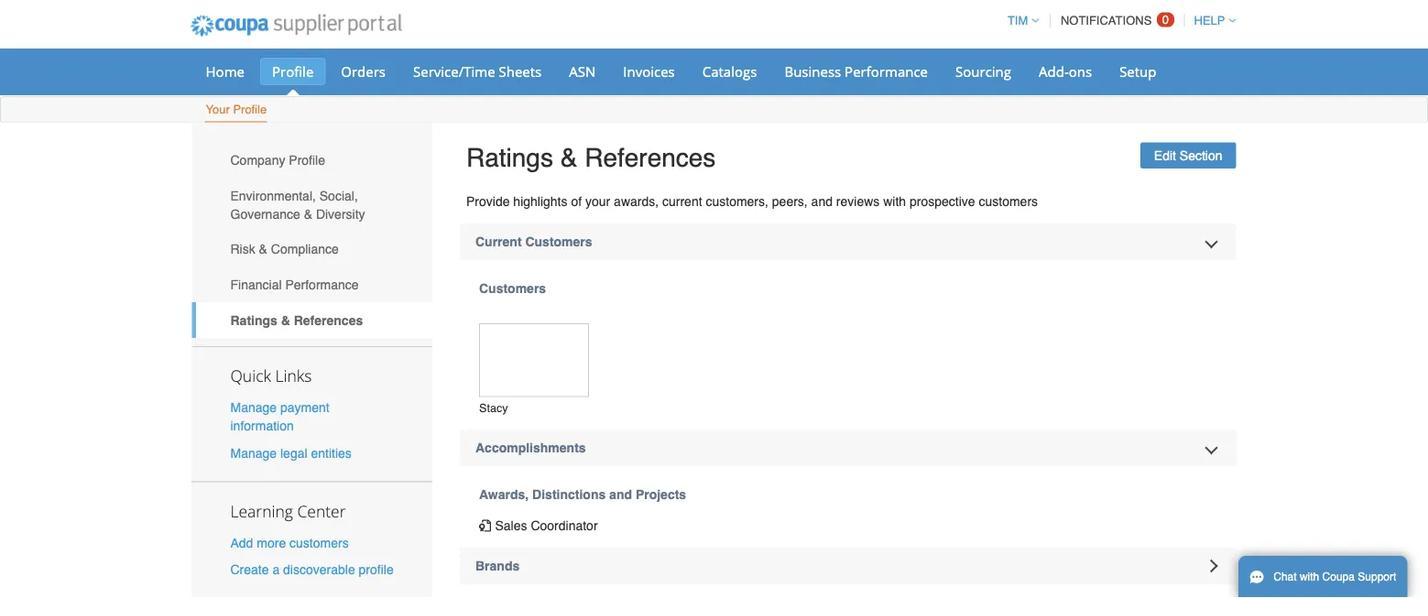 Task type: vqa. For each thing, say whether or not it's contained in the screenshot.
Financial Performance
yes



Task type: describe. For each thing, give the bounding box(es) containing it.
section
[[1180, 148, 1223, 163]]

1 vertical spatial and
[[610, 487, 632, 502]]

chat with coupa support
[[1274, 571, 1397, 584]]

quick links
[[230, 365, 312, 387]]

catalogs link
[[691, 58, 769, 85]]

performance for financial performance
[[285, 277, 359, 292]]

profile for company profile
[[289, 153, 325, 168]]

setup link
[[1108, 58, 1169, 85]]

create a discoverable profile
[[230, 562, 394, 577]]

0
[[1163, 13, 1169, 27]]

customers,
[[706, 194, 769, 209]]

current customers button
[[460, 224, 1237, 260]]

learning center
[[230, 500, 346, 522]]

edit
[[1154, 148, 1177, 163]]

tim link
[[1000, 14, 1039, 27]]

1 horizontal spatial ratings & references
[[466, 143, 716, 172]]

reviews
[[837, 194, 880, 209]]

environmental, social, governance & diversity
[[230, 188, 365, 221]]

sales
[[495, 519, 527, 533]]

orders link
[[329, 58, 398, 85]]

notifications 0
[[1061, 13, 1169, 27]]

diversity
[[316, 207, 365, 221]]

notifications
[[1061, 14, 1152, 27]]

profile link
[[260, 58, 326, 85]]

0 horizontal spatial customers
[[290, 536, 349, 550]]

your profile
[[206, 103, 267, 116]]

awards,
[[479, 487, 529, 502]]

help link
[[1186, 14, 1237, 27]]

tim
[[1008, 14, 1028, 27]]

sourcing link
[[944, 58, 1024, 85]]

ratings & references inside ratings & references link
[[230, 313, 363, 328]]

manage legal entities link
[[230, 446, 352, 460]]

& right risk
[[259, 242, 268, 257]]

compliance
[[271, 242, 339, 257]]

accomplishments
[[476, 441, 586, 455]]

sales coordinator
[[495, 519, 598, 533]]

brands heading
[[460, 548, 1237, 585]]

& up of
[[561, 143, 578, 172]]

coupa supplier portal image
[[178, 3, 414, 49]]

manage legal entities
[[230, 446, 352, 460]]

service/time sheets
[[413, 62, 542, 81]]

awards, distinctions and projects
[[479, 487, 687, 502]]

information
[[230, 419, 294, 434]]

legal
[[280, 446, 308, 460]]

social,
[[320, 188, 358, 203]]

ratings & references link
[[192, 303, 433, 338]]

company profile link
[[192, 142, 433, 178]]

edit section link
[[1141, 142, 1237, 169]]

financial performance
[[230, 277, 359, 292]]

learning
[[230, 500, 293, 522]]

& down "financial performance"
[[281, 313, 290, 328]]

manage for manage payment information
[[230, 401, 277, 415]]

stacy image
[[479, 324, 589, 397]]

risk
[[230, 242, 255, 257]]

profile
[[359, 562, 394, 577]]

add
[[230, 536, 253, 550]]

& inside environmental, social, governance & diversity
[[304, 207, 312, 221]]

with inside chat with coupa support button
[[1300, 571, 1320, 584]]

manage for manage legal entities
[[230, 446, 277, 460]]

setup
[[1120, 62, 1157, 81]]

more
[[257, 536, 286, 550]]

invoices link
[[611, 58, 687, 85]]

support
[[1358, 571, 1397, 584]]

add-ons
[[1039, 62, 1092, 81]]

coordinator
[[531, 519, 598, 533]]

service/time sheets link
[[401, 58, 554, 85]]

navigation containing notifications 0
[[1000, 3, 1237, 38]]

prospective
[[910, 194, 976, 209]]



Task type: locate. For each thing, give the bounding box(es) containing it.
0 vertical spatial customers
[[526, 235, 593, 249]]

ratings up provide on the left of page
[[466, 143, 553, 172]]

1 vertical spatial profile
[[233, 103, 267, 116]]

distinctions
[[533, 487, 606, 502]]

sheets
[[499, 62, 542, 81]]

current customers heading
[[460, 224, 1237, 260]]

customers down current
[[479, 281, 546, 296]]

add-ons link
[[1027, 58, 1104, 85]]

company profile
[[230, 153, 325, 168]]

0 vertical spatial references
[[585, 143, 716, 172]]

1 vertical spatial references
[[294, 313, 363, 328]]

risk & compliance
[[230, 242, 339, 257]]

your
[[206, 103, 230, 116]]

ons
[[1069, 62, 1092, 81]]

add-
[[1039, 62, 1069, 81]]

orders
[[341, 62, 386, 81]]

chat
[[1274, 571, 1297, 584]]

awards,
[[614, 194, 659, 209]]

accomplishments heading
[[460, 430, 1237, 466]]

1 vertical spatial customers
[[290, 536, 349, 550]]

help
[[1195, 14, 1226, 27]]

of
[[571, 194, 582, 209]]

with right reviews
[[884, 194, 906, 209]]

performance right business
[[845, 62, 928, 81]]

financial performance link
[[192, 267, 433, 303]]

0 vertical spatial ratings
[[466, 143, 553, 172]]

navigation
[[1000, 3, 1237, 38]]

provide highlights of your awards, current customers, peers, and reviews with prospective customers
[[466, 194, 1038, 209]]

risk & compliance link
[[192, 232, 433, 267]]

financial
[[230, 277, 282, 292]]

sourcing
[[956, 62, 1012, 81]]

links
[[275, 365, 312, 387]]

highlights
[[514, 194, 568, 209]]

profile for your profile
[[233, 103, 267, 116]]

a
[[273, 562, 280, 577]]

1 horizontal spatial references
[[585, 143, 716, 172]]

0 horizontal spatial performance
[[285, 277, 359, 292]]

accomplishments button
[[460, 430, 1237, 466]]

your profile link
[[205, 99, 268, 122]]

2 manage from the top
[[230, 446, 277, 460]]

references up awards,
[[585, 143, 716, 172]]

current
[[663, 194, 702, 209]]

0 vertical spatial and
[[812, 194, 833, 209]]

with right chat
[[1300, 571, 1320, 584]]

and
[[812, 194, 833, 209], [610, 487, 632, 502]]

0 horizontal spatial ratings
[[230, 313, 278, 328]]

profile
[[272, 62, 314, 81], [233, 103, 267, 116], [289, 153, 325, 168]]

invoices
[[623, 62, 675, 81]]

1 vertical spatial ratings & references
[[230, 313, 363, 328]]

current customers
[[476, 235, 593, 249]]

1 vertical spatial manage
[[230, 446, 277, 460]]

payment
[[280, 401, 330, 415]]

0 vertical spatial profile
[[272, 62, 314, 81]]

manage
[[230, 401, 277, 415], [230, 446, 277, 460]]

1 horizontal spatial and
[[812, 194, 833, 209]]

environmental,
[[230, 188, 316, 203]]

customers inside dropdown button
[[526, 235, 593, 249]]

coupa
[[1323, 571, 1355, 584]]

0 vertical spatial manage
[[230, 401, 277, 415]]

1 horizontal spatial with
[[1300, 571, 1320, 584]]

1 vertical spatial with
[[1300, 571, 1320, 584]]

ratings & references down "financial performance"
[[230, 313, 363, 328]]

customers up discoverable
[[290, 536, 349, 550]]

performance
[[845, 62, 928, 81], [285, 277, 359, 292]]

0 horizontal spatial ratings & references
[[230, 313, 363, 328]]

0 horizontal spatial with
[[884, 194, 906, 209]]

add more customers link
[[230, 536, 349, 550]]

references
[[585, 143, 716, 172], [294, 313, 363, 328]]

0 vertical spatial with
[[884, 194, 906, 209]]

business
[[785, 62, 841, 81]]

edit section
[[1154, 148, 1223, 163]]

home
[[206, 62, 245, 81]]

customers
[[979, 194, 1038, 209], [290, 536, 349, 550]]

performance down risk & compliance link
[[285, 277, 359, 292]]

peers,
[[772, 194, 808, 209]]

profile down coupa supplier portal image
[[272, 62, 314, 81]]

1 horizontal spatial customers
[[979, 194, 1038, 209]]

customers right "prospective"
[[979, 194, 1038, 209]]

current
[[476, 235, 522, 249]]

with
[[884, 194, 906, 209], [1300, 571, 1320, 584]]

provide
[[466, 194, 510, 209]]

business performance link
[[773, 58, 940, 85]]

environmental, social, governance & diversity link
[[192, 178, 433, 232]]

1 horizontal spatial performance
[[845, 62, 928, 81]]

0 vertical spatial performance
[[845, 62, 928, 81]]

ratings & references
[[466, 143, 716, 172], [230, 313, 363, 328]]

and right peers,
[[812, 194, 833, 209]]

projects
[[636, 487, 687, 502]]

0 horizontal spatial references
[[294, 313, 363, 328]]

0 horizontal spatial and
[[610, 487, 632, 502]]

home link
[[194, 58, 257, 85]]

references down financial performance link
[[294, 313, 363, 328]]

performance for business performance
[[845, 62, 928, 81]]

chat with coupa support button
[[1239, 556, 1408, 598]]

manage inside the manage payment information
[[230, 401, 277, 415]]

catalogs
[[703, 62, 757, 81]]

brands
[[476, 559, 520, 574]]

0 vertical spatial customers
[[979, 194, 1038, 209]]

entities
[[311, 446, 352, 460]]

add more customers
[[230, 536, 349, 550]]

&
[[561, 143, 578, 172], [304, 207, 312, 221], [259, 242, 268, 257], [281, 313, 290, 328]]

stacy
[[479, 402, 508, 415]]

brands button
[[460, 548, 1237, 585]]

1 manage from the top
[[230, 401, 277, 415]]

and left projects
[[610, 487, 632, 502]]

company
[[230, 153, 285, 168]]

ratings down financial
[[230, 313, 278, 328]]

& left 'diversity'
[[304, 207, 312, 221]]

1 vertical spatial customers
[[479, 281, 546, 296]]

asn
[[569, 62, 596, 81]]

center
[[297, 500, 346, 522]]

quick
[[230, 365, 271, 387]]

manage payment information link
[[230, 401, 330, 434]]

1 horizontal spatial ratings
[[466, 143, 553, 172]]

profile right "your"
[[233, 103, 267, 116]]

manage up information
[[230, 401, 277, 415]]

manage payment information
[[230, 401, 330, 434]]

business performance
[[785, 62, 928, 81]]

manage down information
[[230, 446, 277, 460]]

asn link
[[557, 58, 608, 85]]

customers down of
[[526, 235, 593, 249]]

0 vertical spatial ratings & references
[[466, 143, 716, 172]]

ratings & references up your
[[466, 143, 716, 172]]

2 vertical spatial profile
[[289, 153, 325, 168]]

1 vertical spatial ratings
[[230, 313, 278, 328]]

1 vertical spatial performance
[[285, 277, 359, 292]]

customers
[[526, 235, 593, 249], [479, 281, 546, 296]]

profile up "environmental, social, governance & diversity" link
[[289, 153, 325, 168]]



